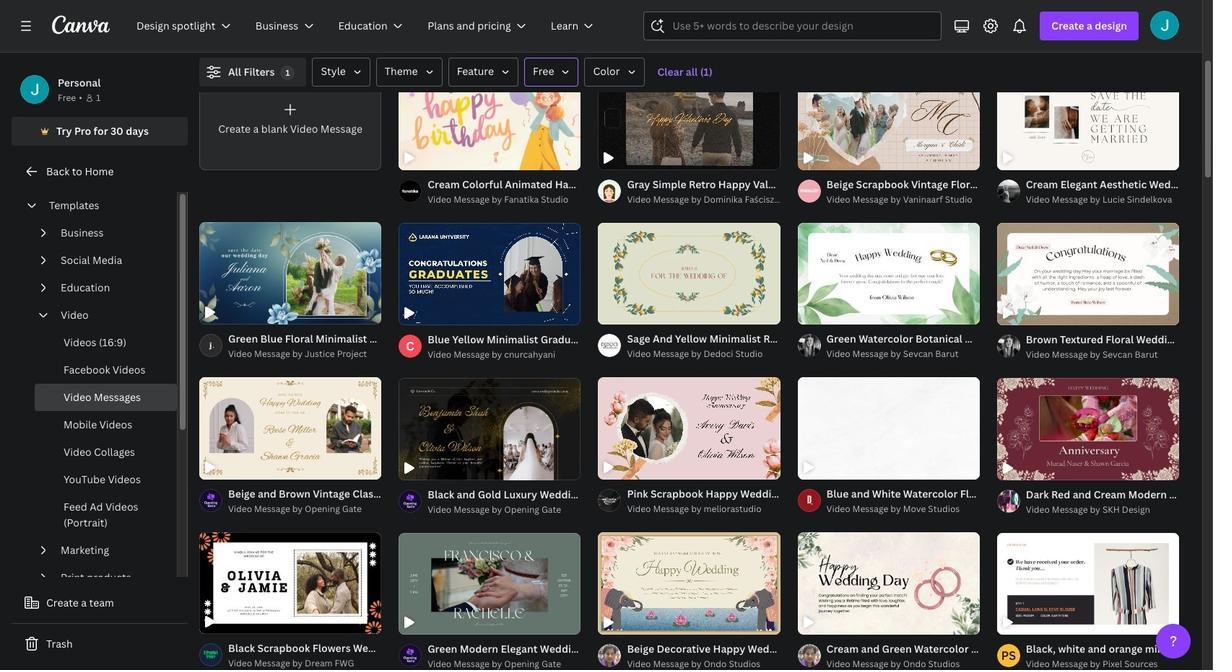 Task type: describe. For each thing, give the bounding box(es) containing it.
pixel sources element
[[997, 645, 1020, 668]]

pixel sources image
[[997, 645, 1020, 668]]

top level navigation element
[[127, 12, 609, 40]]

1 filter options selected element
[[281, 66, 295, 80]]

Search search field
[[673, 12, 933, 40]]

sage and yellow minimalist rustic wedding video message image
[[598, 223, 780, 325]]



Task type: locate. For each thing, give the bounding box(es) containing it.
green watercolor botanical wedding video message image
[[798, 223, 980, 325]]

cnurcahyani element
[[399, 335, 422, 358]]

None search field
[[644, 12, 942, 40]]

jacob rogers image
[[1151, 11, 1179, 40]]

cnurcahyani image
[[399, 335, 422, 358]]

create a blank video message element
[[199, 68, 381, 170]]



Task type: vqa. For each thing, say whether or not it's contained in the screenshot.
Projects
no



